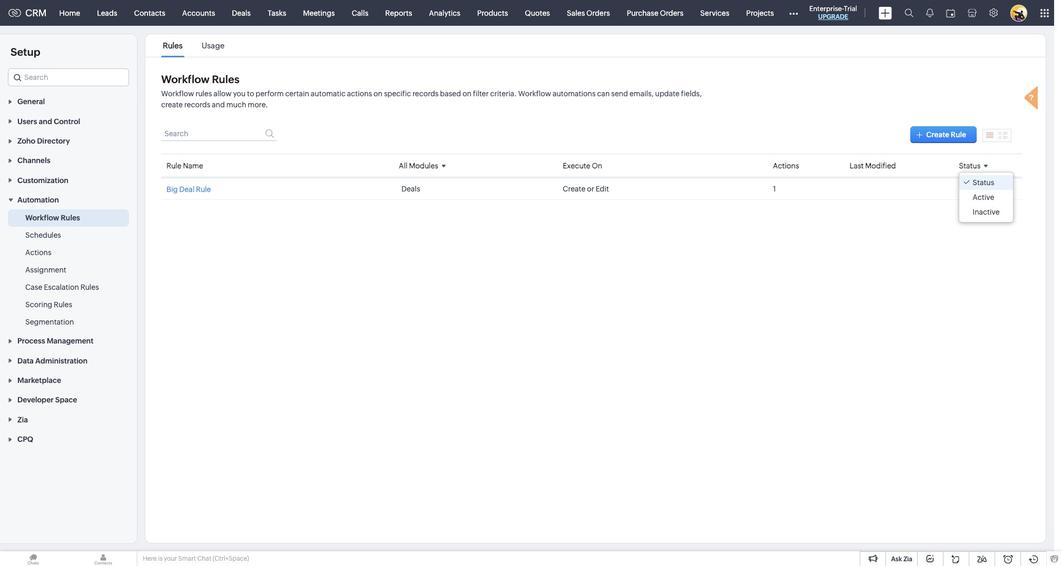 Task type: locate. For each thing, give the bounding box(es) containing it.
or
[[587, 185, 594, 193]]

usage link
[[200, 41, 226, 50]]

big deal rule link
[[166, 185, 211, 194]]

0 horizontal spatial records
[[184, 101, 210, 109]]

process
[[17, 337, 45, 346]]

0 vertical spatial create
[[926, 131, 949, 139]]

case escalation rules
[[25, 283, 99, 292]]

2 vertical spatial rule
[[196, 185, 211, 194]]

contacts
[[134, 9, 165, 17]]

2 horizontal spatial rule
[[951, 131, 966, 139]]

signals element
[[920, 0, 940, 26]]

name
[[183, 161, 203, 170]]

much
[[226, 101, 246, 109]]

more.
[[248, 101, 268, 109]]

orders right the purchase
[[660, 9, 684, 17]]

0 vertical spatial status
[[959, 162, 981, 170]]

contacts image
[[70, 552, 136, 567]]

schedules link
[[25, 230, 61, 241]]

rule left name
[[166, 161, 181, 170]]

actions up 1
[[773, 161, 799, 170]]

quotes
[[525, 9, 550, 17]]

scoring rules link
[[25, 300, 72, 310]]

and right 'users'
[[39, 117, 52, 126]]

chats image
[[0, 552, 66, 567]]

zia up cpq
[[17, 416, 28, 425]]

directory
[[37, 137, 70, 145]]

automations
[[553, 90, 596, 98]]

create or edit
[[563, 185, 609, 193]]

records left based
[[413, 90, 439, 98]]

Other Modules field
[[782, 4, 805, 21]]

inactive
[[973, 208, 1000, 217]]

segmentation link
[[25, 317, 74, 328]]

ask zia
[[891, 556, 913, 564]]

home link
[[51, 0, 89, 26]]

tree
[[960, 173, 1013, 222]]

1 vertical spatial records
[[184, 101, 210, 109]]

rule up the status field
[[951, 131, 966, 139]]

records down rules
[[184, 101, 210, 109]]

1 horizontal spatial orders
[[660, 9, 684, 17]]

create inside button
[[926, 131, 949, 139]]

orders for sales orders
[[586, 9, 610, 17]]

1 vertical spatial zia
[[904, 556, 913, 564]]

calls
[[352, 9, 368, 17]]

search element
[[898, 0, 920, 26]]

certain
[[285, 90, 309, 98]]

1 horizontal spatial and
[[212, 101, 225, 109]]

1 vertical spatial workflow rules
[[25, 214, 80, 222]]

status inside field
[[959, 162, 981, 170]]

0 horizontal spatial actions
[[25, 249, 51, 257]]

users and control
[[17, 117, 80, 126]]

you
[[233, 90, 246, 98]]

orders right the "sales"
[[586, 9, 610, 17]]

can
[[597, 90, 610, 98]]

1 orders from the left
[[586, 9, 610, 17]]

1 vertical spatial deals
[[401, 185, 420, 193]]

automation region
[[0, 210, 137, 331]]

create for create rule
[[926, 131, 949, 139]]

1 vertical spatial rule
[[166, 161, 181, 170]]

rules right escalation
[[80, 283, 99, 292]]

None field
[[8, 68, 129, 86]]

0 horizontal spatial and
[[39, 117, 52, 126]]

0 horizontal spatial orders
[[586, 9, 610, 17]]

rule inside create rule button
[[951, 131, 966, 139]]

1 horizontal spatial create
[[926, 131, 949, 139]]

profile image
[[1011, 4, 1027, 21]]

workflow up schedules
[[25, 214, 59, 222]]

rule name
[[166, 161, 203, 170]]

to
[[247, 90, 254, 98]]

reports
[[385, 9, 412, 17]]

crm
[[25, 7, 47, 18]]

workflow rules up rules
[[161, 73, 239, 85]]

0 horizontal spatial create
[[563, 185, 586, 193]]

0 vertical spatial rule
[[951, 131, 966, 139]]

sales orders link
[[558, 0, 618, 26]]

allow
[[213, 90, 232, 98]]

cpq button
[[0, 430, 137, 449]]

and inside dropdown button
[[39, 117, 52, 126]]

accounts
[[182, 9, 215, 17]]

rule inside big deal rule "link"
[[196, 185, 211, 194]]

0 vertical spatial records
[[413, 90, 439, 98]]

workflow rules link
[[25, 213, 80, 223]]

developer space button
[[0, 390, 137, 410]]

here
[[143, 556, 157, 563]]

orders
[[586, 9, 610, 17], [660, 9, 684, 17]]

automatic
[[311, 90, 346, 98]]

criteria.
[[490, 90, 517, 98]]

perform
[[256, 90, 284, 98]]

last modified
[[850, 161, 896, 170]]

execute on
[[563, 161, 602, 170]]

1 horizontal spatial deals
[[401, 185, 420, 193]]

rules
[[196, 90, 212, 98]]

1 horizontal spatial rule
[[196, 185, 211, 194]]

rules down case escalation rules link
[[54, 301, 72, 309]]

data administration button
[[0, 351, 137, 371]]

0 vertical spatial workflow rules
[[161, 73, 239, 85]]

meetings
[[303, 9, 335, 17]]

assignment
[[25, 266, 66, 275]]

scoring rules
[[25, 301, 72, 309]]

accounts link
[[174, 0, 224, 26]]

on left filter
[[463, 90, 471, 98]]

0 horizontal spatial zia
[[17, 416, 28, 425]]

workflow rules up schedules
[[25, 214, 80, 222]]

trial
[[844, 5, 857, 13]]

channels
[[17, 157, 50, 165]]

0 horizontal spatial on
[[374, 90, 383, 98]]

1 vertical spatial actions
[[25, 249, 51, 257]]

1
[[773, 185, 776, 193]]

deal
[[179, 185, 195, 194]]

analytics
[[429, 9, 460, 17]]

1 vertical spatial and
[[39, 117, 52, 126]]

deals
[[232, 9, 251, 17], [401, 185, 420, 193]]

is
[[158, 556, 163, 563]]

rule right deal
[[196, 185, 211, 194]]

deals down all
[[401, 185, 420, 193]]

0 vertical spatial zia
[[17, 416, 28, 425]]

based
[[440, 90, 461, 98]]

2 orders from the left
[[660, 9, 684, 17]]

0 horizontal spatial deals
[[232, 9, 251, 17]]

last
[[850, 161, 864, 170]]

records
[[413, 90, 439, 98], [184, 101, 210, 109]]

customization
[[17, 176, 68, 185]]

workflow up create
[[161, 90, 194, 98]]

and down allow
[[212, 101, 225, 109]]

workflow up rules
[[161, 73, 210, 85]]

1 horizontal spatial on
[[463, 90, 471, 98]]

rules down "contacts" link
[[163, 41, 183, 50]]

case escalation rules link
[[25, 282, 99, 293]]

0 vertical spatial and
[[212, 101, 225, 109]]

Search text field
[[8, 69, 129, 86]]

1 vertical spatial create
[[563, 185, 586, 193]]

process management button
[[0, 331, 137, 351]]

deals left tasks
[[232, 9, 251, 17]]

send
[[611, 90, 628, 98]]

1 horizontal spatial records
[[413, 90, 439, 98]]

signals image
[[926, 8, 934, 17]]

actions down schedules
[[25, 249, 51, 257]]

services link
[[692, 0, 738, 26]]

zia
[[17, 416, 28, 425], [904, 556, 913, 564]]

products link
[[469, 0, 516, 26]]

workflow
[[161, 73, 210, 85], [161, 90, 194, 98], [518, 90, 551, 98], [25, 214, 59, 222]]

list
[[153, 34, 234, 57]]

0 vertical spatial actions
[[773, 161, 799, 170]]

1 horizontal spatial zia
[[904, 556, 913, 564]]

1 horizontal spatial workflow rules
[[161, 73, 239, 85]]

zia right ask at the right bottom
[[904, 556, 913, 564]]

0 horizontal spatial workflow rules
[[25, 214, 80, 222]]

on right actions
[[374, 90, 383, 98]]

general button
[[0, 92, 137, 111]]



Task type: vqa. For each thing, say whether or not it's contained in the screenshot.
Calls at the left of the page
yes



Task type: describe. For each thing, give the bounding box(es) containing it.
1 on from the left
[[374, 90, 383, 98]]

0 horizontal spatial rule
[[166, 161, 181, 170]]

active
[[973, 193, 994, 202]]

zoho directory
[[17, 137, 70, 145]]

purchase orders
[[627, 9, 684, 17]]

channels button
[[0, 151, 137, 170]]

actions
[[347, 90, 372, 98]]

All Modules field
[[399, 159, 450, 173]]

meetings link
[[295, 0, 343, 26]]

tasks link
[[259, 0, 295, 26]]

calendar image
[[946, 9, 955, 17]]

search image
[[905, 8, 914, 17]]

execute
[[563, 161, 590, 170]]

ask
[[891, 556, 902, 564]]

case
[[25, 283, 42, 292]]

specific
[[384, 90, 411, 98]]

filter
[[473, 90, 489, 98]]

workflow inside automation region
[[25, 214, 59, 222]]

create menu image
[[879, 7, 892, 19]]

create
[[161, 101, 183, 109]]

create for create or edit
[[563, 185, 586, 193]]

your
[[164, 556, 177, 563]]

purchase orders link
[[618, 0, 692, 26]]

data
[[17, 357, 34, 366]]

chat
[[197, 556, 211, 563]]

upgrade
[[818, 13, 848, 21]]

general
[[17, 98, 45, 106]]

1 horizontal spatial actions
[[773, 161, 799, 170]]

zia button
[[0, 410, 137, 430]]

modified
[[865, 161, 896, 170]]

contacts link
[[126, 0, 174, 26]]

orders for purchase orders
[[660, 9, 684, 17]]

purchase
[[627, 9, 658, 17]]

management
[[47, 337, 93, 346]]

zoho directory button
[[0, 131, 137, 151]]

developer
[[17, 396, 54, 405]]

actions link
[[25, 248, 51, 258]]

administration
[[35, 357, 88, 366]]

marketplace
[[17, 377, 61, 385]]

usage
[[202, 41, 225, 50]]

workflow rules allow you to perform certain automatic actions on specific records based on filter criteria. workflow automations can send emails, update fields, create records and much more.
[[161, 90, 702, 109]]

schedules
[[25, 231, 61, 240]]

workflow right criteria.
[[518, 90, 551, 98]]

segmentation
[[25, 318, 74, 327]]

space
[[55, 396, 77, 405]]

developer space
[[17, 396, 77, 405]]

update
[[655, 90, 680, 98]]

rules link
[[161, 41, 184, 50]]

and inside 'workflow rules allow you to perform certain automatic actions on specific records based on filter criteria. workflow automations can send emails, update fields, create records and much more.'
[[212, 101, 225, 109]]

profile element
[[1004, 0, 1034, 26]]

calls link
[[343, 0, 377, 26]]

escalation
[[44, 283, 79, 292]]

analytics link
[[421, 0, 469, 26]]

automation
[[17, 196, 59, 204]]

enterprise-trial upgrade
[[809, 5, 857, 21]]

services
[[700, 9, 729, 17]]

all modules
[[399, 162, 438, 170]]

users and control button
[[0, 111, 137, 131]]

here is your smart chat (ctrl+space)
[[143, 556, 249, 563]]

marketplace button
[[0, 371, 137, 390]]

cpq
[[17, 436, 33, 444]]

all
[[399, 162, 408, 170]]

Status field
[[959, 159, 992, 173]]

deals link
[[224, 0, 259, 26]]

create rule
[[926, 131, 966, 139]]

create rule button
[[911, 126, 977, 143]]

zoho
[[17, 137, 35, 145]]

enterprise-
[[809, 5, 844, 13]]

rules inside list
[[163, 41, 183, 50]]

rules up allow
[[212, 73, 239, 85]]

on
[[592, 161, 602, 170]]

quotes link
[[516, 0, 558, 26]]

1 vertical spatial status
[[973, 179, 994, 187]]

zia inside dropdown button
[[17, 416, 28, 425]]

automation button
[[0, 190, 137, 210]]

reports link
[[377, 0, 421, 26]]

tree containing status
[[960, 173, 1013, 222]]

edit
[[596, 185, 609, 193]]

leads link
[[89, 0, 126, 26]]

process management
[[17, 337, 93, 346]]

emails,
[[630, 90, 654, 98]]

Search text field
[[161, 126, 277, 141]]

create menu element
[[873, 0, 898, 26]]

products
[[477, 9, 508, 17]]

customization button
[[0, 170, 137, 190]]

workflow rules inside automation region
[[25, 214, 80, 222]]

list containing rules
[[153, 34, 234, 57]]

rules down the automation dropdown button
[[61, 214, 80, 222]]

scoring
[[25, 301, 52, 309]]

control
[[54, 117, 80, 126]]

projects
[[746, 9, 774, 17]]

smart
[[178, 556, 196, 563]]

(ctrl+space)
[[213, 556, 249, 563]]

tasks
[[268, 9, 286, 17]]

2 on from the left
[[463, 90, 471, 98]]

0 vertical spatial deals
[[232, 9, 251, 17]]

actions inside automation region
[[25, 249, 51, 257]]

assignment link
[[25, 265, 66, 276]]



